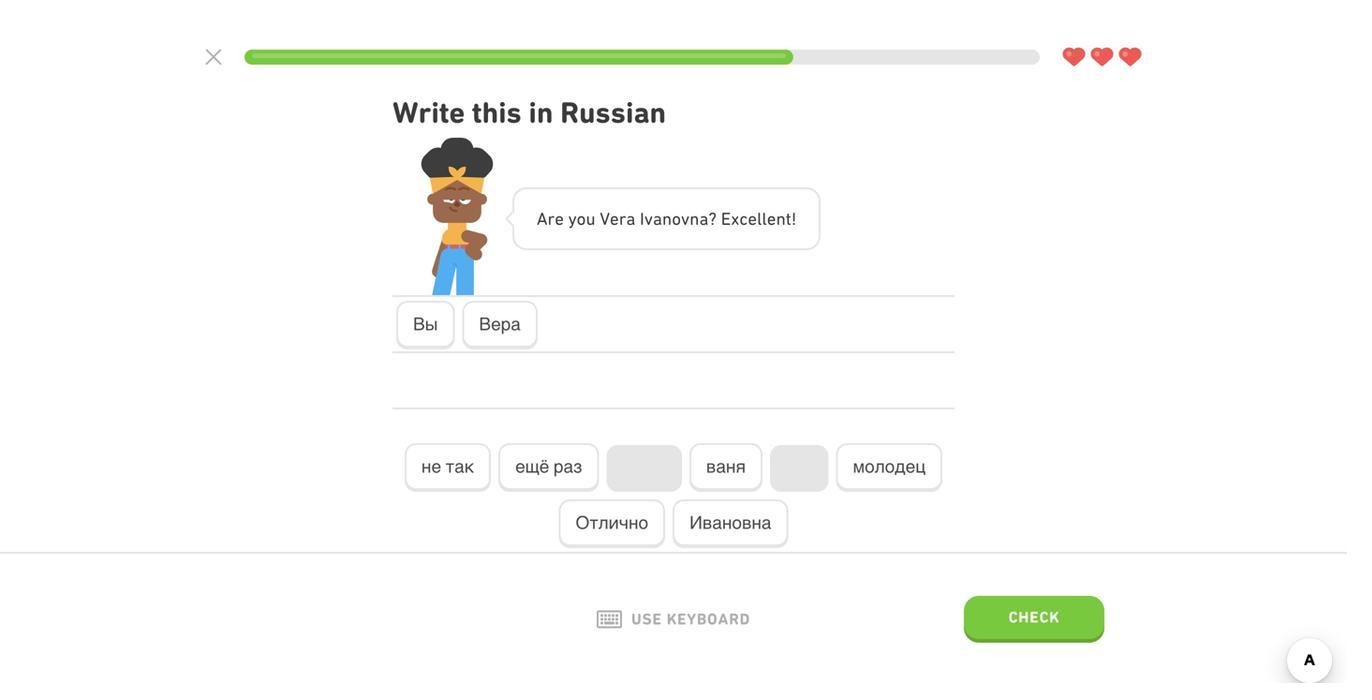 Task type: vqa. For each thing, say whether or not it's contained in the screenshot.
a
yes



Task type: locate. For each thing, give the bounding box(es) containing it.
russian
[[561, 95, 666, 130]]

0 horizontal spatial o
[[577, 209, 586, 229]]

l
[[757, 209, 762, 229], [762, 209, 767, 229]]

1 r from the left
[[548, 209, 555, 229]]

2 horizontal spatial a
[[700, 209, 709, 229]]

progress bar
[[245, 50, 1040, 65]]

2 o from the left
[[672, 209, 681, 229]]

0 horizontal spatial a
[[626, 209, 636, 229]]

1 horizontal spatial r
[[619, 209, 626, 229]]

ещё
[[516, 456, 549, 477]]

1 horizontal spatial o
[[672, 209, 681, 229]]

1 horizontal spatial v
[[681, 209, 690, 229]]

так
[[446, 456, 474, 477]]

r right v
[[619, 209, 626, 229]]

use keyboard
[[631, 610, 751, 629]]

v left ?
[[681, 209, 690, 229]]

e right x
[[748, 209, 757, 229]]

write this in russian
[[393, 95, 666, 130]]

0 horizontal spatial v
[[645, 209, 653, 229]]

v
[[645, 209, 653, 229], [681, 209, 690, 229]]

n
[[662, 209, 672, 229], [690, 209, 700, 229], [776, 209, 786, 229]]

не так button
[[405, 443, 491, 492]]

y o u v e r a i v a n o v n a ?
[[568, 209, 717, 229]]

1 horizontal spatial n
[[690, 209, 700, 229]]

o left v
[[577, 209, 586, 229]]

3 a from the left
[[700, 209, 709, 229]]

молодец
[[853, 456, 926, 477]]

a right i
[[653, 209, 662, 229]]

o
[[577, 209, 586, 229], [672, 209, 681, 229]]

e x c e l l e n t !
[[721, 209, 797, 229]]

e left t
[[767, 209, 776, 229]]

2 v from the left
[[681, 209, 690, 229]]

1 a from the left
[[626, 209, 636, 229]]

check button
[[964, 596, 1105, 643]]

4 e from the left
[[767, 209, 776, 229]]

r left y
[[548, 209, 555, 229]]

check
[[1009, 608, 1060, 626]]

a r e
[[537, 209, 564, 229]]

n right i
[[662, 209, 672, 229]]

e
[[555, 209, 564, 229], [610, 209, 619, 229], [748, 209, 757, 229], [767, 209, 776, 229]]

a
[[626, 209, 636, 229], [653, 209, 662, 229], [700, 209, 709, 229]]

a left i
[[626, 209, 636, 229]]

1 e from the left
[[555, 209, 564, 229]]

a
[[537, 209, 548, 229]]

n left "!"
[[776, 209, 786, 229]]

e right u
[[610, 209, 619, 229]]

i
[[640, 209, 645, 229]]

0 horizontal spatial n
[[662, 209, 672, 229]]

v right v
[[645, 209, 653, 229]]

a left the e
[[700, 209, 709, 229]]

use keyboard button
[[597, 610, 751, 629]]

2 e from the left
[[610, 209, 619, 229]]

0 horizontal spatial r
[[548, 209, 555, 229]]

e left y
[[555, 209, 564, 229]]

не так
[[422, 456, 474, 477]]

r
[[548, 209, 555, 229], [619, 209, 626, 229]]

вы button
[[396, 301, 455, 349]]

n left ?
[[690, 209, 700, 229]]

1 horizontal spatial a
[[653, 209, 662, 229]]

2 horizontal spatial n
[[776, 209, 786, 229]]

3 n from the left
[[776, 209, 786, 229]]

e
[[721, 209, 731, 229]]

o right i
[[672, 209, 681, 229]]

раз
[[554, 456, 582, 477]]

in
[[529, 95, 553, 130]]



Task type: describe. For each thing, give the bounding box(es) containing it.
ещё раз button
[[499, 443, 599, 492]]

2 n from the left
[[690, 209, 700, 229]]

ваня
[[707, 456, 746, 477]]

ваня button
[[690, 443, 763, 492]]

1 n from the left
[[662, 209, 672, 229]]

3 e from the left
[[748, 209, 757, 229]]

this
[[472, 95, 522, 130]]

вы
[[413, 314, 438, 334]]

вера
[[479, 314, 521, 334]]

2 l from the left
[[762, 209, 767, 229]]

вера button
[[462, 301, 538, 349]]

ивановна
[[690, 513, 772, 533]]

write
[[393, 95, 465, 130]]

c
[[740, 209, 748, 229]]

v
[[600, 209, 610, 229]]

t
[[786, 209, 792, 229]]

y
[[568, 209, 577, 229]]

1 o from the left
[[577, 209, 586, 229]]

не
[[422, 456, 441, 477]]

use
[[631, 610, 662, 629]]

x
[[731, 209, 740, 229]]

ещё раз
[[516, 456, 582, 477]]

отлично
[[576, 513, 649, 533]]

2 r from the left
[[619, 209, 626, 229]]

u
[[586, 209, 596, 229]]

ивановна button
[[673, 500, 789, 548]]

отлично button
[[559, 500, 665, 548]]

1 l from the left
[[757, 209, 762, 229]]

keyboard
[[667, 610, 751, 629]]

!
[[792, 209, 797, 229]]

1 v from the left
[[645, 209, 653, 229]]

2 a from the left
[[653, 209, 662, 229]]

молодец button
[[836, 443, 943, 492]]

?
[[709, 209, 717, 229]]



